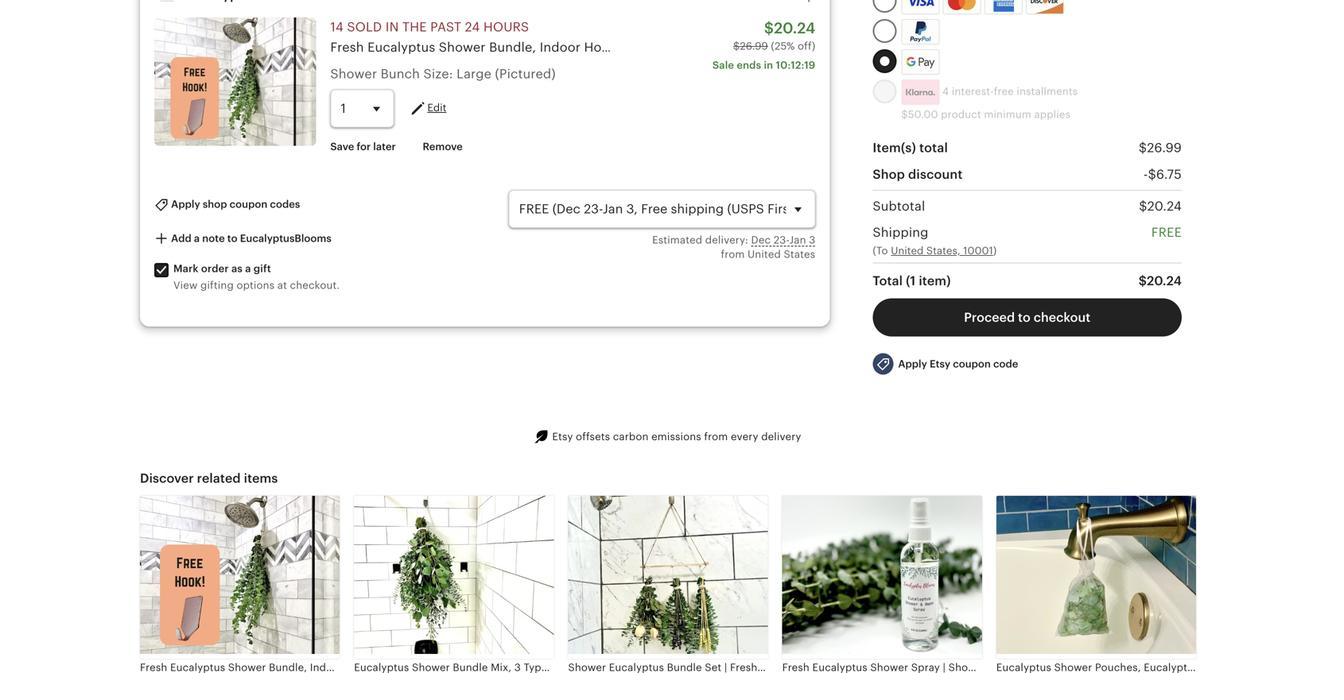 Task type: describe. For each thing, give the bounding box(es) containing it.
discover image
[[1027, 0, 1065, 15]]

visa image
[[907, 0, 934, 9]]

proceed
[[964, 311, 1015, 325]]

10:12:19
[[776, 59, 816, 71]]

in inside 14 sold in the past 24 hours fresh eucalyptus shower bundle, indoor house plant, fresh eucalyptus plant, easy plants, boho decor, low light plants , eucalyptus plants
[[386, 20, 399, 34]]

american express image
[[987, 0, 1020, 12]]

4 interest-free installments
[[940, 86, 1078, 98]]

gift
[[254, 263, 271, 275]]

every
[[731, 431, 759, 443]]

light
[[997, 40, 1028, 55]]

discount
[[909, 167, 963, 182]]

carbon
[[613, 431, 649, 443]]

20.24 inside $ 20.24 $ 26.99 (25% off) sale ends in 10:12:19
[[774, 20, 816, 37]]

20.24 for subtotal
[[1148, 199, 1182, 214]]

size:
[[424, 67, 453, 81]]

to inside 'dropdown button'
[[227, 233, 238, 245]]

free
[[1152, 226, 1182, 240]]

decor,
[[924, 40, 965, 55]]

mark
[[173, 263, 199, 275]]

10001
[[963, 245, 993, 257]]

google pay image
[[902, 50, 939, 74]]

add a note to eucalyptusblooms button
[[142, 224, 344, 254]]

paypal image
[[904, 22, 937, 42]]

edit button
[[408, 99, 447, 118]]

$50.00 product minimum applies
[[902, 109, 1071, 121]]

sold
[[347, 20, 382, 34]]

order
[[201, 263, 229, 275]]

minimum
[[984, 109, 1032, 121]]

gifting
[[200, 280, 234, 292]]

past
[[430, 20, 462, 34]]

proceed to checkout button
[[873, 299, 1182, 337]]

(25%
[[771, 40, 795, 52]]

$ 20.24 $ 26.99 (25% off) sale ends in 10:12:19
[[713, 20, 816, 71]]

mark order as a gift view gifting options at checkout.
[[173, 263, 340, 292]]

shop
[[873, 167, 905, 182]]

,
[[1073, 40, 1077, 55]]

note
[[202, 233, 225, 245]]

shower eucalyptus bundle set | fresh shower plants | home decor | flower arrangement | wall decor | hanging plant decor | hanging plant image
[[568, 496, 768, 655]]

)
[[993, 245, 997, 257]]

1 vertical spatial fresh eucalyptus shower bundle, indoor house plant, fresh eucalyptus plant, easy plants, boho decor, low light plants , eucalyptus plants image
[[140, 496, 340, 655]]

at
[[277, 280, 287, 292]]

eucalyptus shower pouches, eucalyptus leaves, shower eucalyptus, indoor plant leaves, boho bathroom, rustic farmhouse decor, bathroom decor image
[[997, 496, 1196, 655]]

ends
[[737, 59, 761, 71]]

1 eucalyptus from the left
[[368, 40, 435, 55]]

delivery
[[761, 431, 802, 443]]

4
[[943, 86, 949, 98]]

2 fresh from the left
[[665, 40, 699, 55]]

14
[[330, 20, 344, 34]]

1 horizontal spatial united
[[891, 245, 924, 257]]

later
[[373, 141, 396, 153]]

item)
[[919, 274, 951, 288]]

etsy inside dropdown button
[[930, 358, 951, 370]]

2 eucalyptus from the left
[[703, 40, 771, 55]]

save
[[330, 141, 354, 153]]

free
[[994, 86, 1014, 98]]

interest-
[[952, 86, 994, 98]]

as
[[231, 263, 243, 275]]

total
[[920, 141, 948, 155]]

shipping
[[873, 226, 929, 240]]

23-
[[774, 234, 790, 246]]

$ 20.24 for total (1 item)
[[1139, 274, 1182, 288]]

view
[[173, 280, 198, 292]]

1 plant, from the left
[[627, 40, 662, 55]]

offsets
[[576, 431, 610, 443]]

eucalyptusblooms
[[240, 233, 332, 245]]

hours
[[484, 20, 529, 34]]

bundle,
[[489, 40, 536, 55]]

apply shop coupon codes
[[169, 198, 300, 210]]

$ 26.99
[[1139, 141, 1182, 155]]

fresh eucalyptus shower spray | shower bundle refresher spray | spa relaxation spray | room fragrance | fresh eucalyptus scent | linen spray image
[[782, 496, 982, 655]]

(to united states, 10001 )
[[873, 245, 997, 257]]

14 sold in the past 24 hours fresh eucalyptus shower bundle, indoor house plant, fresh eucalyptus plant, easy plants, boho decor, low light plants , eucalyptus plants
[[330, 20, 1189, 55]]

installments
[[1017, 86, 1078, 98]]

code
[[994, 358, 1019, 370]]

26.99 inside $ 20.24 $ 26.99 (25% off) sale ends in 10:12:19
[[740, 40, 768, 52]]

24
[[465, 20, 480, 34]]

shower bunch size: large (pictured)
[[330, 67, 556, 81]]

total (1 item)
[[873, 274, 951, 288]]

- $ 6.75
[[1144, 167, 1182, 182]]

$ 20.24 for subtotal
[[1139, 199, 1182, 214]]

codes
[[270, 198, 300, 210]]

eucalyptus shower bundle mix, 3 types of eucaluptus, silver dollar, house plant, fresh eucalyptus plant, parvifolia eucalyptus, shower plant image
[[354, 496, 554, 655]]

states
[[784, 249, 816, 260]]

(pictured)
[[495, 67, 556, 81]]

20.24 for total (1 item)
[[1147, 274, 1182, 288]]

checkout
[[1034, 311, 1091, 325]]

apply for apply etsy coupon code
[[898, 358, 927, 370]]

2 plant, from the left
[[774, 40, 809, 55]]

sale
[[713, 59, 734, 71]]



Task type: locate. For each thing, give the bounding box(es) containing it.
0 vertical spatial 20.24
[[774, 20, 816, 37]]

$ 20.24
[[1139, 199, 1182, 214], [1139, 274, 1182, 288]]

applies
[[1035, 109, 1071, 121]]

etsy offsets carbon emissions from every delivery
[[552, 431, 802, 443]]

1 plants from the left
[[1032, 40, 1069, 55]]

$ 20.24 down free
[[1139, 274, 1182, 288]]

save for later
[[330, 141, 396, 153]]

plants
[[1032, 40, 1069, 55], [1151, 40, 1189, 55]]

dec 23-jan 3 link
[[751, 234, 816, 246]]

united down shipping
[[891, 245, 924, 257]]

coupon right shop
[[230, 198, 268, 210]]

coupon
[[230, 198, 268, 210], [953, 358, 991, 370]]

etsy
[[930, 358, 951, 370], [552, 431, 573, 443]]

3 eucalyptus from the left
[[1080, 40, 1148, 55]]

fresh eucalyptus shower bundle, indoor house plant, fresh eucalyptus plant, easy plants, boho decor, low light plants , eucalyptus plants image
[[154, 18, 316, 146], [140, 496, 340, 655]]

checkout.
[[290, 280, 340, 292]]

fresh eucalyptus shower bundle, indoor house plant, fresh eucalyptus plant, easy plants, boho decor, low light plants , eucalyptus plants link
[[330, 40, 1189, 55]]

0 horizontal spatial plants
[[1032, 40, 1069, 55]]

0 horizontal spatial apply
[[171, 198, 200, 210]]

shower left bunch
[[330, 67, 377, 81]]

0 horizontal spatial 26.99
[[740, 40, 768, 52]]

1 horizontal spatial eucalyptus
[[703, 40, 771, 55]]

1 vertical spatial in
[[764, 59, 773, 71]]

low
[[968, 40, 993, 55]]

a inside 'mark order as a gift view gifting options at checkout.'
[[245, 263, 251, 275]]

0 vertical spatial from
[[721, 249, 745, 260]]

total
[[873, 274, 903, 288]]

plant,
[[627, 40, 662, 55], [774, 40, 809, 55]]

apply shop coupon codes button
[[142, 190, 312, 219]]

eucalyptus down the
[[368, 40, 435, 55]]

0 horizontal spatial coupon
[[230, 198, 268, 210]]

0 horizontal spatial united
[[748, 249, 781, 260]]

apply
[[171, 198, 200, 210], [898, 358, 927, 370]]

item(s)
[[873, 141, 916, 155]]

eucalyptus right ,
[[1080, 40, 1148, 55]]

1 fresh from the left
[[330, 40, 364, 55]]

a
[[194, 233, 200, 245], [245, 263, 251, 275]]

from left every
[[704, 431, 728, 443]]

proceed to checkout
[[964, 311, 1091, 325]]

discover
[[140, 472, 194, 486]]

items
[[244, 472, 278, 486]]

boho
[[889, 40, 921, 55]]

etsy left offsets
[[552, 431, 573, 443]]

0 vertical spatial apply
[[171, 198, 200, 210]]

1 horizontal spatial in
[[764, 59, 773, 71]]

1 vertical spatial coupon
[[953, 358, 991, 370]]

to right proceed
[[1018, 311, 1031, 325]]

20.24 down free
[[1147, 274, 1182, 288]]

remove button
[[411, 133, 475, 161]]

etsy left code in the bottom right of the page
[[930, 358, 951, 370]]

easy
[[812, 40, 840, 55]]

a right as
[[245, 263, 251, 275]]

-
[[1144, 167, 1148, 182]]

from inside the estimated delivery: dec 23-jan 3 from united states
[[721, 249, 745, 260]]

1 vertical spatial from
[[704, 431, 728, 443]]

1 horizontal spatial fresh
[[665, 40, 699, 55]]

1 horizontal spatial plants
[[1151, 40, 1189, 55]]

2 vertical spatial 20.24
[[1147, 274, 1182, 288]]

1 vertical spatial shower
[[330, 67, 377, 81]]

1 horizontal spatial plant,
[[774, 40, 809, 55]]

states,
[[927, 245, 961, 257]]

item(s) total
[[873, 141, 948, 155]]

20.24 up (25%
[[774, 20, 816, 37]]

20.24
[[774, 20, 816, 37], [1148, 199, 1182, 214], [1147, 274, 1182, 288]]

estimated
[[652, 234, 703, 246]]

plant, right house
[[627, 40, 662, 55]]

united inside the estimated delivery: dec 23-jan 3 from united states
[[748, 249, 781, 260]]

from down delivery:
[[721, 249, 745, 260]]

to inside button
[[1018, 311, 1031, 325]]

apply etsy coupon code
[[898, 358, 1019, 370]]

(to
[[873, 245, 888, 257]]

$50.00
[[902, 109, 938, 121]]

0 horizontal spatial shower
[[330, 67, 377, 81]]

0 vertical spatial a
[[194, 233, 200, 245]]

2 horizontal spatial eucalyptus
[[1080, 40, 1148, 55]]

shower inside 14 sold in the past 24 hours fresh eucalyptus shower bundle, indoor house plant, fresh eucalyptus plant, easy plants, boho decor, low light plants , eucalyptus plants
[[439, 40, 486, 55]]

eucalyptus
[[368, 40, 435, 55], [703, 40, 771, 55], [1080, 40, 1148, 55]]

0 vertical spatial 26.99
[[740, 40, 768, 52]]

0 horizontal spatial etsy
[[552, 431, 573, 443]]

bunch
[[381, 67, 420, 81]]

1 vertical spatial 20.24
[[1148, 199, 1182, 214]]

1 vertical spatial etsy
[[552, 431, 573, 443]]

6.75
[[1157, 167, 1182, 182]]

fresh
[[330, 40, 364, 55], [665, 40, 699, 55]]

shower
[[439, 40, 486, 55], [330, 67, 377, 81]]

in left the
[[386, 20, 399, 34]]

delivery:
[[705, 234, 749, 246]]

0 horizontal spatial fresh
[[330, 40, 364, 55]]

the
[[402, 20, 427, 34]]

to right note
[[227, 233, 238, 245]]

save for later button
[[318, 133, 408, 161]]

off)
[[798, 40, 816, 52]]

$ 20.24 up free
[[1139, 199, 1182, 214]]

plant, up the 10:12:19
[[774, 40, 809, 55]]

related
[[197, 472, 241, 486]]

a inside 'dropdown button'
[[194, 233, 200, 245]]

shower down 24
[[439, 40, 486, 55]]

house
[[584, 40, 624, 55]]

remove
[[423, 141, 463, 153]]

0 vertical spatial etsy
[[930, 358, 951, 370]]

emissions
[[652, 431, 701, 443]]

fresh right house
[[665, 40, 699, 55]]

mastercard image
[[946, 0, 979, 12]]

1 vertical spatial apply
[[898, 358, 927, 370]]

united states, 10001 button
[[891, 244, 993, 258]]

1 vertical spatial $ 20.24
[[1139, 274, 1182, 288]]

0 horizontal spatial eucalyptus
[[368, 40, 435, 55]]

0 vertical spatial to
[[227, 233, 238, 245]]

coupon for etsy
[[953, 358, 991, 370]]

1 horizontal spatial a
[[245, 263, 251, 275]]

eucalyptus up ends
[[703, 40, 771, 55]]

20.24 up free
[[1148, 199, 1182, 214]]

in inside $ 20.24 $ 26.99 (25% off) sale ends in 10:12:19
[[764, 59, 773, 71]]

indoor
[[540, 40, 581, 55]]

a right the add
[[194, 233, 200, 245]]

0 horizontal spatial to
[[227, 233, 238, 245]]

shop discount
[[873, 167, 963, 182]]

1 vertical spatial a
[[245, 263, 251, 275]]

1 horizontal spatial etsy
[[930, 358, 951, 370]]

discover related items
[[140, 472, 278, 486]]

in right ends
[[764, 59, 773, 71]]

edit
[[427, 102, 447, 114]]

add a note to eucalyptusblooms
[[169, 233, 332, 245]]

in
[[386, 20, 399, 34], [764, 59, 773, 71]]

1 vertical spatial to
[[1018, 311, 1031, 325]]

coupon left code in the bottom right of the page
[[953, 358, 991, 370]]

2 plants from the left
[[1151, 40, 1189, 55]]

options
[[237, 280, 275, 292]]

1 horizontal spatial coupon
[[953, 358, 991, 370]]

0 horizontal spatial in
[[386, 20, 399, 34]]

0 vertical spatial fresh eucalyptus shower bundle, indoor house plant, fresh eucalyptus plant, easy plants, boho decor, low light plants , eucalyptus plants image
[[154, 18, 316, 146]]

1 horizontal spatial apply
[[898, 358, 927, 370]]

0 horizontal spatial plant,
[[627, 40, 662, 55]]

united down dec
[[748, 249, 781, 260]]

fresh down 14
[[330, 40, 364, 55]]

coupon for shop
[[230, 198, 268, 210]]

26.99 up - $ 6.75
[[1147, 141, 1182, 155]]

0 vertical spatial coupon
[[230, 198, 268, 210]]

0 vertical spatial shower
[[439, 40, 486, 55]]

dec
[[751, 234, 771, 246]]

jan
[[790, 234, 806, 246]]

estimated delivery: dec 23-jan 3 from united states
[[652, 234, 816, 260]]

apply for apply shop coupon codes
[[171, 198, 200, 210]]

0 vertical spatial in
[[386, 20, 399, 34]]

plants,
[[844, 40, 885, 55]]

1 horizontal spatial 26.99
[[1147, 141, 1182, 155]]

26.99 up ends
[[740, 40, 768, 52]]

1 vertical spatial 26.99
[[1147, 141, 1182, 155]]

large
[[457, 67, 492, 81]]

pay in 4 installments image
[[902, 80, 940, 105]]

0 vertical spatial $ 20.24
[[1139, 199, 1182, 214]]

united
[[891, 245, 924, 257], [748, 249, 781, 260]]

(1
[[906, 274, 916, 288]]

add
[[171, 233, 192, 245]]

apply etsy coupon code button
[[861, 346, 1030, 382]]

product
[[941, 109, 981, 121]]

1 horizontal spatial shower
[[439, 40, 486, 55]]

$
[[764, 20, 774, 37], [733, 40, 740, 52], [1139, 141, 1147, 155], [1148, 167, 1157, 182], [1139, 199, 1148, 214], [1139, 274, 1147, 288]]

1 horizontal spatial to
[[1018, 311, 1031, 325]]

3
[[809, 234, 816, 246]]

0 horizontal spatial a
[[194, 233, 200, 245]]



Task type: vqa. For each thing, say whether or not it's contained in the screenshot.
20.24 corresponding to Total (1 item)
yes



